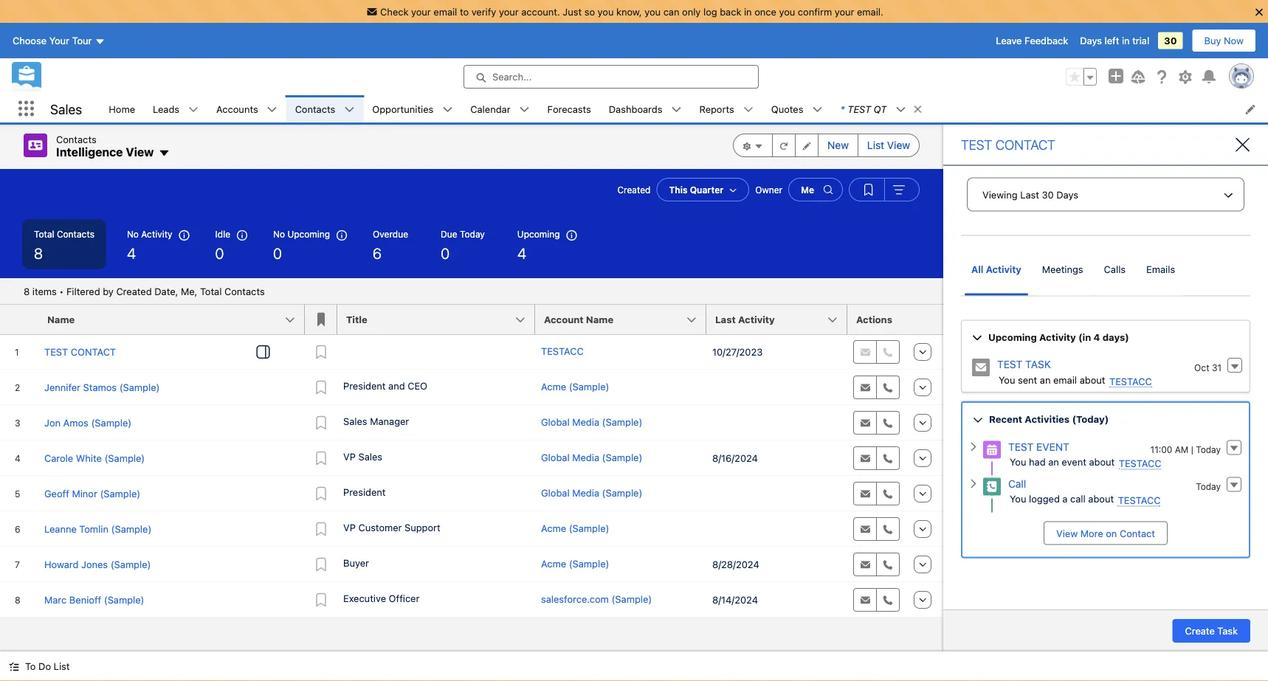 Task type: vqa. For each thing, say whether or not it's contained in the screenshot.
ery
no



Task type: describe. For each thing, give the bounding box(es) containing it.
forecasts link
[[539, 95, 600, 123]]

reports
[[699, 103, 734, 114]]

name inside 'button'
[[47, 314, 75, 325]]

test for test task
[[997, 359, 1023, 371]]

call
[[1070, 493, 1086, 505]]

event image
[[983, 441, 1001, 459]]

text default image for reports
[[743, 104, 753, 115]]

on
[[1106, 528, 1117, 539]]

6
[[373, 244, 382, 262]]

row number cell
[[0, 305, 38, 335]]

account name button
[[535, 305, 706, 334]]

call link
[[1008, 478, 1026, 490]]

me
[[801, 185, 814, 195]]

your
[[49, 35, 69, 46]]

you for test task
[[999, 374, 1015, 385]]

leave
[[996, 35, 1022, 46]]

this quarter button
[[657, 178, 749, 202]]

quotes
[[771, 103, 803, 114]]

leads link
[[144, 95, 188, 123]]

overdue
[[373, 229, 408, 239]]

Activity Date Range, Viewing Last 30 Days button
[[967, 178, 1245, 211]]

test event
[[1008, 441, 1069, 453]]

buy now button
[[1192, 29, 1256, 52]]

8 items • filtered by created date, me, total contacts
[[24, 286, 265, 297]]

qt
[[874, 103, 887, 114]]

list view button
[[858, 134, 920, 157]]

key performance indicators group
[[0, 219, 943, 278]]

you had an event about testacc
[[1010, 457, 1162, 469]]

contact
[[1120, 528, 1155, 539]]

now
[[1224, 35, 1244, 46]]

30 inside activity date range, viewing last 30 days button
[[1042, 189, 1054, 200]]

contacts list item
[[286, 95, 363, 123]]

8/28/2024
[[712, 559, 759, 570]]

choose
[[13, 35, 47, 46]]

do
[[38, 661, 51, 672]]

1 vertical spatial today
[[1196, 445, 1221, 455]]

accounts list item
[[207, 95, 286, 123]]

due
[[441, 229, 457, 239]]

tour
[[72, 35, 92, 46]]

viewing
[[982, 189, 1018, 200]]

leads list item
[[144, 95, 207, 123]]

cell for and
[[706, 370, 847, 405]]

view for list view
[[887, 139, 910, 151]]

last activity cell
[[706, 305, 856, 335]]

email.
[[857, 6, 883, 17]]

choose your tour button
[[12, 29, 106, 52]]

4 inside dropdown button
[[1094, 332, 1100, 343]]

activities
[[1025, 414, 1070, 425]]

last inside cell
[[715, 314, 736, 325]]

test for test contact
[[961, 137, 992, 153]]

total contacts 8
[[34, 229, 94, 262]]

intelligence view
[[56, 145, 154, 159]]

this
[[669, 185, 688, 195]]

opportunities
[[372, 103, 434, 114]]

about inside you logged a call about testacc
[[1088, 493, 1114, 505]]

event
[[1062, 457, 1086, 468]]

sent
[[1018, 374, 1037, 385]]

choose your tour
[[13, 35, 92, 46]]

text default image inside accounts list item
[[267, 104, 277, 115]]

buy
[[1204, 35, 1221, 46]]

upcoming activity (in 4 days)
[[988, 332, 1129, 343]]

vp for vp sales
[[343, 451, 356, 462]]

manager
[[370, 416, 409, 427]]

2 vertical spatial testacc link
[[1118, 495, 1161, 507]]

activity for upcoming
[[1039, 332, 1076, 343]]

so
[[584, 6, 595, 17]]

0 horizontal spatial 8
[[24, 286, 30, 297]]

contacts up intelligence
[[56, 134, 96, 145]]

text default image for quotes
[[812, 104, 823, 115]]

list inside group
[[867, 139, 884, 151]]

dashboards list item
[[600, 95, 691, 123]]

officer
[[389, 593, 420, 604]]

testacc for task
[[1109, 376, 1152, 387]]

upcoming for upcoming activity (in 4 days)
[[988, 332, 1037, 343]]

dashboards link
[[600, 95, 671, 123]]

action image
[[906, 305, 943, 334]]

you for call
[[1010, 493, 1026, 505]]

left
[[1105, 35, 1119, 46]]

name cell
[[38, 305, 314, 335]]

no activity
[[127, 229, 172, 239]]

2 vertical spatial today
[[1196, 482, 1221, 492]]

create task
[[1185, 626, 1238, 637]]

2 your from the left
[[499, 6, 519, 17]]

customer
[[358, 522, 402, 533]]

action cell
[[906, 305, 943, 335]]

owner
[[755, 185, 783, 195]]

activity for all
[[986, 264, 1021, 275]]

actions
[[856, 314, 892, 325]]

contacts inside total contacts 8
[[57, 229, 94, 239]]

text default image inside the to do list button
[[9, 662, 19, 672]]

to
[[25, 661, 36, 672]]

1 your from the left
[[411, 6, 431, 17]]

me,
[[181, 286, 197, 297]]

to do list button
[[0, 652, 79, 681]]

recent
[[989, 414, 1022, 425]]

just
[[563, 6, 582, 17]]

8 inside total contacts 8
[[34, 244, 43, 262]]

vp customer support
[[343, 522, 441, 533]]

trial
[[1132, 35, 1149, 46]]

an for test event
[[1048, 457, 1059, 468]]

2 vertical spatial sales
[[358, 451, 382, 462]]

test for test event
[[1008, 441, 1034, 453]]

am
[[1175, 445, 1189, 455]]

text default image down leads
[[158, 147, 170, 159]]

0 vertical spatial in
[[744, 6, 752, 17]]

recent activities (today) button
[[963, 413, 1248, 426]]

a
[[1063, 493, 1068, 505]]

sales for sales
[[50, 101, 82, 117]]

(today)
[[1072, 414, 1109, 425]]

text default image inside 'opportunities' list item
[[442, 104, 453, 115]]

leave feedback link
[[996, 35, 1068, 46]]

you sent an email about testacc
[[999, 374, 1152, 387]]

contact
[[996, 137, 1055, 153]]

text default image right qt
[[913, 104, 923, 114]]

calendar
[[470, 103, 510, 114]]

only
[[682, 6, 701, 17]]

title cell
[[337, 305, 544, 335]]

text default image left the logged call icon
[[968, 479, 979, 489]]

0 horizontal spatial list
[[54, 661, 70, 672]]

view more on contact button
[[1044, 522, 1168, 545]]

verify
[[471, 6, 496, 17]]

overdue 6
[[373, 229, 408, 262]]

cell down 8/16/2024
[[706, 476, 847, 512]]

upcoming for upcoming
[[517, 229, 560, 239]]

about for task
[[1080, 374, 1105, 385]]



Task type: locate. For each thing, give the bounding box(es) containing it.
grid containing name
[[0, 305, 943, 619]]

about inside you sent an email about testacc
[[1080, 374, 1105, 385]]

you left can at the top right of the page
[[645, 6, 661, 17]]

1 vertical spatial days
[[1057, 189, 1078, 200]]

text default image for leads
[[188, 104, 199, 115]]

2 vertical spatial testacc
[[1118, 495, 1161, 506]]

by
[[103, 286, 114, 297]]

0 horizontal spatial view
[[126, 145, 154, 159]]

know,
[[616, 6, 642, 17]]

2 horizontal spatial 4
[[1094, 332, 1100, 343]]

sales down 'sales manager'
[[358, 451, 382, 462]]

email right sent
[[1053, 374, 1077, 385]]

no for 4
[[127, 229, 139, 239]]

logged call image
[[983, 478, 1001, 496]]

cell
[[337, 334, 535, 370], [706, 370, 847, 405], [706, 405, 847, 441], [706, 476, 847, 512], [706, 512, 847, 547]]

in right left
[[1122, 35, 1130, 46]]

once
[[755, 6, 776, 17]]

all
[[971, 264, 983, 275]]

testacc link
[[1109, 376, 1152, 388], [1119, 458, 1162, 470], [1118, 495, 1161, 507]]

text default image for *
[[896, 104, 906, 115]]

you right 'so'
[[598, 6, 614, 17]]

email inside you sent an email about testacc
[[1053, 374, 1077, 385]]

4 for upcoming
[[517, 244, 526, 262]]

vp for vp customer support
[[343, 522, 356, 533]]

1 vertical spatial group
[[733, 134, 920, 157]]

sales
[[50, 101, 82, 117], [343, 416, 367, 427], [358, 451, 382, 462]]

1 vp from the top
[[343, 451, 356, 462]]

1 horizontal spatial you
[[645, 6, 661, 17]]

2 horizontal spatial upcoming
[[988, 332, 1037, 343]]

1 horizontal spatial days
[[1080, 35, 1102, 46]]

0 horizontal spatial email
[[434, 6, 457, 17]]

account name cell
[[535, 305, 715, 335]]

0 vertical spatial testacc link
[[1109, 376, 1152, 388]]

1 vertical spatial created
[[116, 286, 152, 297]]

leads
[[153, 103, 179, 114]]

text default image left opportunities
[[344, 104, 355, 115]]

text default image inside "contacts" list item
[[344, 104, 355, 115]]

quotes list item
[[762, 95, 832, 123]]

1 vertical spatial list
[[54, 661, 70, 672]]

president left and
[[343, 380, 386, 391]]

activity
[[141, 229, 172, 239], [986, 264, 1021, 275], [738, 314, 775, 325], [1039, 332, 1076, 343]]

text default image for contacts
[[344, 104, 355, 115]]

testacc inside you sent an email about testacc
[[1109, 376, 1152, 387]]

created right by
[[116, 286, 152, 297]]

you for test event
[[1010, 457, 1026, 468]]

text default image right leads
[[188, 104, 199, 115]]

1 horizontal spatial 0
[[273, 244, 282, 262]]

an inside you sent an email about testacc
[[1040, 374, 1051, 385]]

1 name from the left
[[47, 314, 75, 325]]

meetings button
[[1032, 259, 1094, 296]]

0 vertical spatial about
[[1080, 374, 1105, 385]]

vp left customer
[[343, 522, 356, 533]]

to do list
[[25, 661, 70, 672]]

list right do
[[54, 661, 70, 672]]

0 vertical spatial email
[[434, 6, 457, 17]]

an
[[1040, 374, 1051, 385], [1048, 457, 1059, 468]]

you down call
[[1010, 493, 1026, 505]]

testacc link up recent activities (today) dropdown button
[[1109, 376, 1152, 388]]

your right verify
[[499, 6, 519, 17]]

created left this
[[617, 185, 651, 195]]

no upcoming
[[273, 229, 330, 239]]

3 you from the left
[[779, 6, 795, 17]]

4 right the (in
[[1094, 332, 1100, 343]]

text default image for dashboards
[[671, 104, 682, 115]]

upcoming inside dropdown button
[[988, 332, 1037, 343]]

text default image
[[188, 104, 199, 115], [344, 104, 355, 115], [519, 104, 530, 115], [671, 104, 682, 115], [743, 104, 753, 115], [812, 104, 823, 115], [896, 104, 906, 115], [968, 442, 979, 452], [968, 479, 979, 489], [9, 662, 19, 672]]

0 vertical spatial an
[[1040, 374, 1051, 385]]

0 horizontal spatial total
[[34, 229, 54, 239]]

activity inside key performance indicators group
[[141, 229, 172, 239]]

activity inside dropdown button
[[1039, 332, 1076, 343]]

8 up items
[[34, 244, 43, 262]]

testacc link down 11:00 at the bottom right of the page
[[1119, 458, 1162, 470]]

contacts right accounts list item
[[295, 103, 335, 114]]

text default image left reports link
[[671, 104, 682, 115]]

text default image left calendar link
[[442, 104, 453, 115]]

total inside total contacts 8
[[34, 229, 54, 239]]

0 vertical spatial total
[[34, 229, 54, 239]]

group down *
[[733, 134, 920, 157]]

4 down no activity
[[127, 244, 136, 262]]

president for president and ceo
[[343, 380, 386, 391]]

contacts link
[[286, 95, 344, 123]]

an inside you had an event about testacc
[[1048, 457, 1059, 468]]

vp down 'sales manager'
[[343, 451, 356, 462]]

viewing last 30 days
[[982, 189, 1078, 200]]

0 horizontal spatial last
[[715, 314, 736, 325]]

1 you from the left
[[598, 6, 614, 17]]

0 horizontal spatial 0
[[215, 244, 224, 262]]

all activity button
[[961, 259, 1032, 296]]

2 horizontal spatial your
[[835, 6, 854, 17]]

testacc inside you logged a call about testacc
[[1118, 495, 1161, 506]]

no up 8 items • filtered by created date, me, total contacts 'status'
[[127, 229, 139, 239]]

title
[[346, 314, 367, 325]]

0 vertical spatial today
[[460, 229, 485, 239]]

0 horizontal spatial 30
[[1042, 189, 1054, 200]]

2 horizontal spatial you
[[779, 6, 795, 17]]

0 vertical spatial 30
[[1164, 35, 1177, 46]]

0 down idle
[[215, 244, 224, 262]]

text default image inside "quotes" list item
[[812, 104, 823, 115]]

total right me,
[[200, 286, 222, 297]]

no right idle
[[273, 229, 285, 239]]

0 horizontal spatial upcoming
[[287, 229, 330, 239]]

oct
[[1194, 362, 1209, 373]]

testacc up recent activities (today) dropdown button
[[1109, 376, 1152, 387]]

0 for no upcoming
[[273, 244, 282, 262]]

activity for no
[[141, 229, 172, 239]]

text default image
[[913, 104, 923, 114], [267, 104, 277, 115], [442, 104, 453, 115], [158, 147, 170, 159]]

11:00
[[1150, 445, 1172, 455]]

reports list item
[[691, 95, 762, 123]]

1 vertical spatial about
[[1089, 457, 1115, 468]]

0 vertical spatial days
[[1080, 35, 1102, 46]]

filtered
[[66, 286, 100, 297]]

today inside due today 0
[[460, 229, 485, 239]]

0 inside due today 0
[[441, 244, 450, 262]]

list item containing *
[[832, 95, 930, 123]]

about inside you had an event about testacc
[[1089, 457, 1115, 468]]

today right |
[[1196, 445, 1221, 455]]

1 horizontal spatial list
[[867, 139, 884, 151]]

1 vertical spatial sales
[[343, 416, 367, 427]]

list item
[[832, 95, 930, 123]]

grid
[[0, 305, 943, 619]]

1 vertical spatial president
[[343, 486, 386, 498]]

quotes link
[[762, 95, 812, 123]]

8 items • filtered by created date, me, total contacts status
[[24, 286, 265, 297]]

2 vp from the top
[[343, 522, 356, 533]]

days left in trial
[[1080, 35, 1149, 46]]

1 horizontal spatial your
[[499, 6, 519, 17]]

testacc down 11:00 at the bottom right of the page
[[1119, 458, 1162, 469]]

last right viewing
[[1020, 189, 1039, 200]]

view right new
[[887, 139, 910, 151]]

text default image left event image
[[968, 442, 979, 452]]

list down qt
[[867, 139, 884, 151]]

1 horizontal spatial created
[[617, 185, 651, 195]]

in right back
[[744, 6, 752, 17]]

2 vertical spatial you
[[1010, 493, 1026, 505]]

1 vertical spatial total
[[200, 286, 222, 297]]

no for 0
[[273, 229, 285, 239]]

1 horizontal spatial view
[[887, 139, 910, 151]]

text default image left *
[[812, 104, 823, 115]]

you right once
[[779, 6, 795, 17]]

0 horizontal spatial name
[[47, 314, 75, 325]]

cell up 8/16/2024
[[706, 405, 847, 441]]

your right check
[[411, 6, 431, 17]]

text default image inside dashboards "list item"
[[671, 104, 682, 115]]

0 horizontal spatial in
[[744, 6, 752, 17]]

0 vertical spatial vp
[[343, 451, 356, 462]]

testacc up the contact
[[1118, 495, 1161, 506]]

view
[[887, 139, 910, 151], [126, 145, 154, 159], [1056, 528, 1078, 539]]

cell down 10/27/2023
[[706, 370, 847, 405]]

created
[[617, 185, 651, 195], [116, 286, 152, 297]]

executive officer
[[343, 593, 420, 604]]

title button
[[337, 305, 535, 334]]

check your email to verify your account. just so you know, you can only log back in once you confirm your email.
[[380, 6, 883, 17]]

view left more
[[1056, 528, 1078, 539]]

sales for sales manager
[[343, 416, 367, 427]]

create task group
[[1173, 619, 1250, 643]]

an down task
[[1040, 374, 1051, 385]]

calls
[[1104, 264, 1126, 275]]

30 right viewing
[[1042, 189, 1054, 200]]

about for event
[[1089, 457, 1115, 468]]

testacc link up the contact
[[1118, 495, 1161, 507]]

1 0 from the left
[[215, 244, 224, 262]]

view for intelligence view
[[126, 145, 154, 159]]

text default image inside calendar list item
[[519, 104, 530, 115]]

group down list view button
[[849, 178, 920, 202]]

you left had
[[1010, 457, 1026, 468]]

0 horizontal spatial you
[[598, 6, 614, 17]]

recent activities (today)
[[989, 414, 1109, 425]]

0 vertical spatial group
[[1066, 68, 1097, 86]]

0 horizontal spatial created
[[116, 286, 152, 297]]

email image
[[972, 359, 990, 377]]

group
[[1066, 68, 1097, 86], [733, 134, 920, 157], [849, 178, 920, 202]]

0 vertical spatial list
[[867, 139, 884, 151]]

list
[[100, 95, 1268, 123]]

text default image left 'to'
[[9, 662, 19, 672]]

cell up 8/28/2024
[[706, 512, 847, 547]]

8 left items
[[24, 286, 30, 297]]

important cell
[[305, 305, 337, 335]]

2 no from the left
[[273, 229, 285, 239]]

2 vertical spatial group
[[849, 178, 920, 202]]

items
[[32, 286, 57, 297]]

1 horizontal spatial in
[[1122, 35, 1130, 46]]

account
[[544, 314, 584, 325]]

test left contact at the top right of the page
[[961, 137, 992, 153]]

1 vertical spatial testacc link
[[1119, 458, 1162, 470]]

1 vertical spatial testacc
[[1119, 458, 1162, 469]]

testacc link for event
[[1119, 458, 1162, 470]]

1 horizontal spatial no
[[273, 229, 285, 239]]

name button
[[38, 305, 305, 334]]

group containing new
[[733, 134, 920, 157]]

today right due
[[460, 229, 485, 239]]

about right event
[[1089, 457, 1115, 468]]

support
[[405, 522, 441, 533]]

you inside you sent an email about testacc
[[999, 374, 1015, 385]]

testacc for event
[[1119, 458, 1162, 469]]

contacts inside list item
[[295, 103, 335, 114]]

30
[[1164, 35, 1177, 46], [1042, 189, 1054, 200]]

confirm
[[798, 6, 832, 17]]

text default image right qt
[[896, 104, 906, 115]]

1 horizontal spatial 30
[[1164, 35, 1177, 46]]

emails
[[1146, 264, 1175, 275]]

1 no from the left
[[127, 229, 139, 239]]

name inside button
[[586, 314, 614, 325]]

1 vertical spatial last
[[715, 314, 736, 325]]

3 your from the left
[[835, 6, 854, 17]]

8/14/2024
[[712, 595, 758, 606]]

2 name from the left
[[586, 314, 614, 325]]

1 vertical spatial email
[[1053, 374, 1077, 385]]

0 vertical spatial last
[[1020, 189, 1039, 200]]

text default image inside reports list item
[[743, 104, 753, 115]]

0 vertical spatial sales
[[50, 101, 82, 117]]

1 vertical spatial vp
[[343, 522, 356, 533]]

0 horizontal spatial days
[[1057, 189, 1078, 200]]

0 horizontal spatial your
[[411, 6, 431, 17]]

1 horizontal spatial 4
[[517, 244, 526, 262]]

activity for last
[[738, 314, 775, 325]]

account name
[[544, 314, 614, 325]]

feedback
[[1025, 35, 1068, 46]]

30 right trial
[[1164, 35, 1177, 46]]

about up (today)
[[1080, 374, 1105, 385]]

text default image right accounts
[[267, 104, 277, 115]]

1 vertical spatial you
[[1010, 457, 1026, 468]]

sales up intelligence
[[50, 101, 82, 117]]

last up 10/27/2023
[[715, 314, 736, 325]]

event
[[1037, 441, 1069, 453]]

0 down due
[[441, 244, 450, 262]]

0 horizontal spatial 4
[[127, 244, 136, 262]]

test right *
[[848, 103, 871, 114]]

4 for no activity
[[127, 244, 136, 262]]

1 vertical spatial in
[[1122, 35, 1130, 46]]

and
[[388, 380, 405, 391]]

your left email.
[[835, 6, 854, 17]]

you left sent
[[999, 374, 1015, 385]]

you inside you had an event about testacc
[[1010, 457, 1026, 468]]

can
[[663, 6, 679, 17]]

calendar link
[[462, 95, 519, 123]]

meetings
[[1042, 264, 1083, 275]]

|
[[1191, 445, 1193, 455]]

vp sales
[[343, 451, 382, 462]]

1 vertical spatial an
[[1048, 457, 1059, 468]]

you inside you logged a call about testacc
[[1010, 493, 1026, 505]]

text default image for calendar
[[519, 104, 530, 115]]

days right viewing
[[1057, 189, 1078, 200]]

contacts right me,
[[224, 286, 265, 297]]

1 vertical spatial 8
[[24, 286, 30, 297]]

activity inside cell
[[738, 314, 775, 325]]

•
[[59, 286, 64, 297]]

testacc
[[1109, 376, 1152, 387], [1119, 458, 1162, 469], [1118, 495, 1161, 506]]

days inside activity date range, viewing last 30 days button
[[1057, 189, 1078, 200]]

actions cell
[[847, 305, 906, 335]]

test up had
[[1008, 441, 1034, 453]]

0 horizontal spatial no
[[127, 229, 139, 239]]

name right account
[[586, 314, 614, 325]]

1 horizontal spatial total
[[200, 286, 222, 297]]

2 you from the left
[[645, 6, 661, 17]]

opportunities link
[[363, 95, 442, 123]]

email left to
[[434, 6, 457, 17]]

1 vertical spatial 30
[[1042, 189, 1054, 200]]

upcoming activity (in 4 days) button
[[963, 330, 1249, 344]]

leave feedback
[[996, 35, 1068, 46]]

total up items
[[34, 229, 54, 239]]

2 vertical spatial about
[[1088, 493, 1114, 505]]

group down days left in trial
[[1066, 68, 1097, 86]]

buy now
[[1204, 35, 1244, 46]]

1 horizontal spatial last
[[1020, 189, 1039, 200]]

activity left the (in
[[1039, 332, 1076, 343]]

sales left manager
[[343, 416, 367, 427]]

opportunities list item
[[363, 95, 462, 123]]

text default image right calendar
[[519, 104, 530, 115]]

4
[[127, 244, 136, 262], [517, 244, 526, 262], [1094, 332, 1100, 343]]

test
[[848, 103, 871, 114], [961, 137, 992, 153], [997, 359, 1023, 371], [1008, 441, 1034, 453]]

about right call
[[1088, 493, 1114, 505]]

0 vertical spatial 8
[[34, 244, 43, 262]]

vp
[[343, 451, 356, 462], [343, 522, 356, 533]]

activity up 10/27/2023
[[738, 314, 775, 325]]

create task button
[[1173, 619, 1250, 643]]

me button
[[788, 178, 843, 202]]

0 down no upcoming
[[273, 244, 282, 262]]

2 horizontal spatial view
[[1056, 528, 1078, 539]]

today down 11:00 am | today
[[1196, 482, 1221, 492]]

11:00 am | today
[[1150, 445, 1221, 455]]

1 horizontal spatial 8
[[34, 244, 43, 262]]

0 for idle
[[215, 244, 224, 262]]

1 president from the top
[[343, 380, 386, 391]]

text default image right reports at top right
[[743, 104, 753, 115]]

an down the event
[[1048, 457, 1059, 468]]

4 right due today 0
[[517, 244, 526, 262]]

view down home link
[[126, 145, 154, 159]]

2 0 from the left
[[273, 244, 282, 262]]

email
[[434, 6, 457, 17], [1053, 374, 1077, 385]]

view inside group
[[887, 139, 910, 151]]

test task link
[[997, 359, 1051, 371]]

0
[[215, 244, 224, 262], [273, 244, 282, 262], [441, 244, 450, 262]]

test inside list
[[848, 103, 871, 114]]

0 vertical spatial testacc
[[1109, 376, 1152, 387]]

2 president from the top
[[343, 486, 386, 498]]

0 vertical spatial you
[[999, 374, 1015, 385]]

cell for manager
[[706, 405, 847, 441]]

list containing home
[[100, 95, 1268, 123]]

president down vp sales
[[343, 486, 386, 498]]

to
[[460, 6, 469, 17]]

name down •
[[47, 314, 75, 325]]

0 vertical spatial created
[[617, 185, 651, 195]]

test contact link
[[961, 137, 1055, 153]]

testacc link for task
[[1109, 376, 1152, 388]]

activity right all
[[986, 264, 1021, 275]]

you
[[598, 6, 614, 17], [645, 6, 661, 17], [779, 6, 795, 17]]

accounts
[[216, 103, 258, 114]]

test up sent
[[997, 359, 1023, 371]]

president for president
[[343, 486, 386, 498]]

3 0 from the left
[[441, 244, 450, 262]]

test event link
[[1008, 441, 1069, 453]]

2 horizontal spatial 0
[[441, 244, 450, 262]]

calendar list item
[[462, 95, 539, 123]]

more
[[1080, 528, 1103, 539]]

row number image
[[0, 305, 38, 334]]

check
[[380, 6, 409, 17]]

all activity
[[971, 264, 1021, 275]]

log
[[703, 6, 717, 17]]

cell up 'ceo' at the left of the page
[[337, 334, 535, 370]]

0 vertical spatial president
[[343, 380, 386, 391]]

activity up date, on the left top
[[141, 229, 172, 239]]

cell for customer
[[706, 512, 847, 547]]

testacc inside you had an event about testacc
[[1119, 458, 1162, 469]]

days left left
[[1080, 35, 1102, 46]]

logged
[[1029, 493, 1060, 505]]

you logged a call about testacc
[[1010, 493, 1161, 506]]

1 horizontal spatial email
[[1053, 374, 1077, 385]]

no
[[127, 229, 139, 239], [273, 229, 285, 239]]

president and ceo
[[343, 380, 427, 391]]

contacts up filtered
[[57, 229, 94, 239]]

1 horizontal spatial upcoming
[[517, 229, 560, 239]]

text default image inside the leads "list item"
[[188, 104, 199, 115]]

home
[[109, 103, 135, 114]]

1 horizontal spatial name
[[586, 314, 614, 325]]

an for test task
[[1040, 374, 1051, 385]]

last
[[1020, 189, 1039, 200], [715, 314, 736, 325]]



